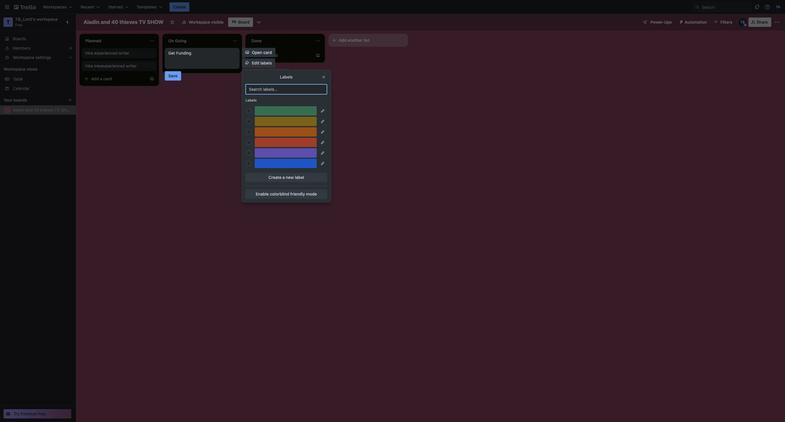 Task type: describe. For each thing, give the bounding box(es) containing it.
your boards
[[4, 98, 27, 103]]

your boards with 1 items element
[[4, 97, 59, 104]]

writer for hire inexexperienced writer
[[126, 63, 137, 68]]

board
[[238, 20, 250, 25]]

1 vertical spatial show
[[61, 108, 74, 113]]

funding
[[176, 51, 192, 56]]

workspace
[[36, 17, 58, 22]]

aladin inside aladin and 40 thieves tv show link
[[13, 108, 25, 113]]

mode
[[306, 192, 317, 197]]

star or unstar board image
[[170, 20, 175, 25]]

your
[[4, 98, 12, 103]]

card for get funding's add a card button
[[186, 63, 195, 68]]

hire inexexperienced writer
[[85, 63, 137, 68]]

0 horizontal spatial labels
[[246, 98, 257, 103]]

workspace views
[[4, 67, 37, 72]]

customize views image
[[256, 19, 262, 25]]

show menu image
[[775, 19, 781, 25]]

get funding
[[168, 51, 192, 56]]

members
[[13, 46, 31, 51]]

create a new label button
[[246, 173, 328, 182]]

hire inexexperienced writer link
[[85, 63, 153, 69]]

cover
[[268, 82, 279, 87]]

enable
[[256, 192, 269, 197]]

workspace visible
[[189, 20, 224, 25]]

change for change cover
[[252, 82, 267, 87]]

t
[[6, 19, 10, 25]]

friendly
[[290, 192, 305, 197]]

members link
[[0, 44, 76, 53]]

1 vertical spatial thieves
[[40, 108, 54, 113]]

another
[[348, 38, 363, 43]]

workspace for workspace views
[[4, 67, 25, 72]]

views
[[26, 67, 37, 72]]

save
[[168, 73, 178, 78]]

power-
[[651, 20, 665, 25]]

change cover
[[252, 82, 279, 87]]

dates
[[261, 113, 271, 118]]

label
[[295, 175, 304, 180]]

power-ups
[[651, 20, 672, 25]]

move button
[[242, 90, 266, 99]]

2 horizontal spatial add a card
[[257, 53, 278, 58]]

add for create from template… icon to the left
[[91, 76, 99, 81]]

a inside 'create a new label' button
[[283, 175, 285, 180]]

archive button
[[242, 122, 270, 131]]

tb_lord's workspace free
[[15, 17, 58, 27]]

change cover button
[[242, 80, 282, 89]]

card for add a card button related to hire experienced writer
[[103, 76, 112, 81]]

get
[[168, 51, 175, 56]]

add board image
[[68, 98, 73, 103]]

copy
[[252, 103, 262, 108]]

add a card for get funding
[[174, 63, 195, 68]]

close popover image
[[322, 75, 326, 80]]

add a card button for hire experienced writer
[[82, 74, 147, 84]]

hire experienced writer
[[85, 51, 129, 56]]

show inside board name text field
[[147, 19, 164, 25]]

table
[[13, 77, 23, 82]]

create a new label
[[269, 175, 304, 180]]

and inside board name text field
[[101, 19, 110, 25]]

open card link
[[242, 48, 276, 57]]

table link
[[13, 76, 73, 82]]

a for create from template… image at the top left
[[183, 63, 185, 68]]

a for create from template… icon to the left
[[100, 76, 102, 81]]

and inside aladin and 40 thieves tv show link
[[26, 108, 33, 113]]

edit labels button
[[242, 58, 276, 68]]

primary element
[[0, 0, 786, 14]]

1 vertical spatial 40
[[34, 108, 39, 113]]

color: purple, title: none image
[[255, 149, 317, 158]]

boards link
[[0, 34, 76, 44]]

calendar link
[[13, 86, 73, 92]]

create for create a new label
[[269, 175, 282, 180]]

copy button
[[242, 101, 266, 110]]

free
[[15, 23, 23, 27]]

tb_lord's
[[15, 17, 35, 22]]

try
[[13, 412, 19, 417]]

hire experienced writer link
[[85, 50, 153, 56]]

0 horizontal spatial aladin and 40 thieves tv show
[[13, 108, 74, 113]]

edit dates button
[[242, 111, 275, 120]]

visible
[[211, 20, 224, 25]]

filters button
[[712, 18, 735, 27]]

t link
[[4, 18, 13, 27]]



Task type: locate. For each thing, give the bounding box(es) containing it.
tyler black (tylerblack44) image
[[775, 4, 782, 11]]

hire inside hire experienced writer 'link'
[[85, 51, 93, 56]]

0 horizontal spatial tv
[[55, 108, 60, 113]]

aladin and 40 thieves tv show inside board name text field
[[84, 19, 164, 25]]

writer down hire experienced writer 'link'
[[126, 63, 137, 68]]

0 vertical spatial create
[[173, 4, 186, 9]]

1 horizontal spatial aladin and 40 thieves tv show
[[84, 19, 164, 25]]

writer inside 'link'
[[119, 51, 129, 56]]

1 horizontal spatial 40
[[111, 19, 118, 25]]

hire for hire experienced writer
[[85, 51, 93, 56]]

tb_lord (tylerblack44) image
[[739, 18, 747, 26]]

thieves
[[120, 19, 138, 25], [40, 108, 54, 113]]

color: blue, title: none image
[[255, 159, 317, 168]]

edit left labels
[[252, 61, 260, 66]]

1 horizontal spatial add a card
[[174, 63, 195, 68]]

labels
[[261, 61, 272, 66]]

0 vertical spatial 40
[[111, 19, 118, 25]]

add a card button down get funding link
[[165, 61, 230, 71]]

0 horizontal spatial add a card button
[[82, 74, 147, 84]]

show left star or unstar board image
[[147, 19, 164, 25]]

1 horizontal spatial create from template… image
[[316, 53, 320, 58]]

show down the add board image
[[61, 108, 74, 113]]

2 vertical spatial add a card button
[[82, 74, 147, 84]]

add up edit labels
[[257, 53, 265, 58]]

labels
[[280, 75, 293, 80], [246, 98, 257, 103]]

1 edit from the top
[[252, 61, 260, 66]]

0 vertical spatial tv
[[139, 19, 146, 25]]

share button
[[749, 18, 772, 27]]

2 horizontal spatial add a card button
[[248, 51, 313, 60]]

change
[[252, 71, 267, 76], [252, 82, 267, 87]]

add a card down funding
[[174, 63, 195, 68]]

add left another
[[339, 38, 347, 43]]

create up star or unstar board image
[[173, 4, 186, 9]]

and
[[101, 19, 110, 25], [26, 108, 33, 113]]

add
[[339, 38, 347, 43], [257, 53, 265, 58], [174, 63, 182, 68], [91, 76, 99, 81]]

create from template… image
[[316, 53, 320, 58], [150, 77, 154, 81]]

1 horizontal spatial add a card button
[[165, 61, 230, 71]]

1 vertical spatial and
[[26, 108, 33, 113]]

save button
[[165, 71, 181, 81]]

boards
[[13, 36, 26, 41]]

workspace visible button
[[178, 18, 227, 27]]

card for the top add a card button
[[269, 53, 278, 58]]

0 horizontal spatial create from template… image
[[150, 77, 154, 81]]

colorblind
[[270, 192, 289, 197]]

1 vertical spatial edit
[[252, 113, 260, 118]]

hire left inexexperienced
[[85, 63, 93, 68]]

0 vertical spatial show
[[147, 19, 164, 25]]

Search field
[[700, 3, 752, 11]]

Search labels… text field
[[246, 84, 328, 95]]

change up move at the left of the page
[[252, 82, 267, 87]]

0 vertical spatial hire
[[85, 51, 93, 56]]

1 vertical spatial add a card button
[[165, 61, 230, 71]]

get funding link
[[168, 50, 236, 56]]

1 vertical spatial tv
[[55, 108, 60, 113]]

filters
[[721, 20, 733, 25]]

create button
[[170, 2, 190, 12]]

40
[[111, 19, 118, 25], [34, 108, 39, 113]]

color: green, title: none image
[[255, 106, 317, 116]]

new
[[286, 175, 294, 180]]

sm image
[[677, 18, 685, 26]]

writer for hire experienced writer
[[119, 51, 129, 56]]

0 vertical spatial create from template… image
[[316, 53, 320, 58]]

add a card button down hire inexexperienced writer in the left of the page
[[82, 74, 147, 84]]

workspace left visible
[[189, 20, 210, 25]]

add up save
[[174, 63, 182, 68]]

0 vertical spatial thieves
[[120, 19, 138, 25]]

add another list
[[339, 38, 370, 43]]

create left new
[[269, 175, 282, 180]]

1 vertical spatial writer
[[126, 63, 137, 68]]

change members
[[252, 71, 286, 76]]

add a card button up labels
[[248, 51, 313, 60]]

a for right create from template… icon
[[266, 53, 268, 58]]

tv inside board name text field
[[139, 19, 146, 25]]

tb_lord's workspace link
[[15, 17, 58, 22]]

add inside add another list button
[[339, 38, 347, 43]]

0 vertical spatial aladin
[[84, 19, 100, 25]]

boards
[[13, 98, 27, 103]]

open information menu image
[[765, 4, 771, 10]]

0 vertical spatial change
[[252, 71, 267, 76]]

a
[[266, 53, 268, 58], [183, 63, 185, 68], [100, 76, 102, 81], [283, 175, 285, 180]]

ups
[[665, 20, 672, 25]]

1 vertical spatial aladin
[[13, 108, 25, 113]]

hire left experienced on the left top of the page
[[85, 51, 93, 56]]

edit labels
[[252, 61, 272, 66]]

1 change from the top
[[252, 71, 267, 76]]

share
[[757, 20, 768, 25]]

0 horizontal spatial add a card
[[91, 76, 112, 81]]

0 horizontal spatial and
[[26, 108, 33, 113]]

Get Funding text field
[[168, 50, 236, 67]]

create from template… image
[[233, 64, 237, 68]]

1 horizontal spatial tv
[[139, 19, 146, 25]]

add for create from template… image at the top left
[[174, 63, 182, 68]]

thieves inside board name text field
[[120, 19, 138, 25]]

1 horizontal spatial create
[[269, 175, 282, 180]]

add a card
[[257, 53, 278, 58], [174, 63, 195, 68], [91, 76, 112, 81]]

change members button
[[242, 69, 290, 78]]

labels down move at the left of the page
[[246, 98, 257, 103]]

card down inexexperienced
[[103, 76, 112, 81]]

1 vertical spatial hire
[[85, 63, 93, 68]]

automation
[[685, 20, 708, 25]]

add a card for hire experienced writer
[[91, 76, 112, 81]]

0 horizontal spatial 40
[[34, 108, 39, 113]]

edit
[[252, 61, 260, 66], [252, 113, 260, 118]]

0 vertical spatial writer
[[119, 51, 129, 56]]

hire inside hire inexexperienced writer link
[[85, 63, 93, 68]]

add a card up labels
[[257, 53, 278, 58]]

2 change from the top
[[252, 82, 267, 87]]

card down funding
[[186, 63, 195, 68]]

1 vertical spatial change
[[252, 82, 267, 87]]

board link
[[228, 18, 253, 27]]

tv
[[139, 19, 146, 25], [55, 108, 60, 113]]

hire for hire inexexperienced writer
[[85, 63, 93, 68]]

0 horizontal spatial workspace
[[4, 67, 25, 72]]

move
[[252, 92, 262, 97]]

add a card button for get funding
[[165, 61, 230, 71]]

Board name text field
[[81, 18, 167, 27]]

change down edit labels button
[[252, 71, 267, 76]]

card right "open"
[[264, 50, 272, 55]]

1 horizontal spatial labels
[[280, 75, 293, 80]]

enable colorblind friendly mode
[[256, 192, 317, 197]]

inexexperienced
[[94, 63, 125, 68]]

open card
[[252, 50, 272, 55]]

writer
[[119, 51, 129, 56], [126, 63, 137, 68]]

1 vertical spatial create from template… image
[[150, 77, 154, 81]]

a up labels
[[266, 53, 268, 58]]

aladin and 40 thieves tv show link
[[13, 107, 74, 113]]

hire
[[85, 51, 93, 56], [85, 63, 93, 68]]

create
[[173, 4, 186, 9], [269, 175, 282, 180]]

0 notifications image
[[754, 4, 761, 11]]

edit card image
[[232, 51, 237, 55]]

workspace inside button
[[189, 20, 210, 25]]

list
[[364, 38, 370, 43]]

1 vertical spatial workspace
[[4, 67, 25, 72]]

aladin
[[84, 19, 100, 25], [13, 108, 25, 113]]

change for change members
[[252, 71, 267, 76]]

0 vertical spatial and
[[101, 19, 110, 25]]

open
[[252, 50, 262, 55]]

color: red, title: none image
[[255, 138, 317, 147]]

a down inexexperienced
[[100, 76, 102, 81]]

color: yellow, title: none image
[[255, 117, 317, 126]]

0 vertical spatial workspace
[[189, 20, 210, 25]]

edit for edit labels
[[252, 61, 260, 66]]

color: orange, title: none image
[[255, 127, 317, 137]]

archive
[[252, 124, 267, 129]]

create inside "button"
[[173, 4, 186, 9]]

workspace up table
[[4, 67, 25, 72]]

0 vertical spatial edit
[[252, 61, 260, 66]]

calendar
[[13, 86, 30, 91]]

card up labels
[[269, 53, 278, 58]]

card
[[264, 50, 272, 55], [269, 53, 278, 58], [186, 63, 195, 68], [103, 76, 112, 81]]

0 horizontal spatial create
[[173, 4, 186, 9]]

automation button
[[677, 18, 711, 27]]

add another list button
[[329, 34, 408, 47]]

0 vertical spatial add a card
[[257, 53, 278, 58]]

2 hire from the top
[[85, 63, 93, 68]]

1 vertical spatial create
[[269, 175, 282, 180]]

2 edit from the top
[[252, 113, 260, 118]]

0 horizontal spatial thieves
[[40, 108, 54, 113]]

premium
[[21, 412, 37, 417]]

1 horizontal spatial workspace
[[189, 20, 210, 25]]

0 horizontal spatial show
[[61, 108, 74, 113]]

aladin inside board name text field
[[84, 19, 100, 25]]

1 vertical spatial add a card
[[174, 63, 195, 68]]

edit left dates
[[252, 113, 260, 118]]

1 horizontal spatial aladin
[[84, 19, 100, 25]]

edit for edit dates
[[252, 113, 260, 118]]

workspace
[[189, 20, 210, 25], [4, 67, 25, 72]]

1 vertical spatial aladin and 40 thieves tv show
[[13, 108, 74, 113]]

add down inexexperienced
[[91, 76, 99, 81]]

search image
[[696, 5, 700, 9]]

try premium free button
[[4, 410, 71, 419]]

free
[[38, 412, 46, 417]]

1 horizontal spatial and
[[101, 19, 110, 25]]

add a card down inexexperienced
[[91, 76, 112, 81]]

1 hire from the top
[[85, 51, 93, 56]]

1 vertical spatial labels
[[246, 98, 257, 103]]

0 vertical spatial labels
[[280, 75, 293, 80]]

tv inside aladin and 40 thieves tv show link
[[55, 108, 60, 113]]

aladin and 40 thieves tv show
[[84, 19, 164, 25], [13, 108, 74, 113]]

members
[[268, 71, 286, 76]]

1 horizontal spatial show
[[147, 19, 164, 25]]

create inside button
[[269, 175, 282, 180]]

enable colorblind friendly mode button
[[246, 190, 328, 199]]

0 vertical spatial aladin and 40 thieves tv show
[[84, 19, 164, 25]]

create for create
[[173, 4, 186, 9]]

a left new
[[283, 175, 285, 180]]

experienced
[[94, 51, 117, 56]]

show
[[147, 19, 164, 25], [61, 108, 74, 113]]

edit dates
[[252, 113, 271, 118]]

labels up search labels… text box
[[280, 75, 293, 80]]

try premium free
[[13, 412, 46, 417]]

a down funding
[[183, 63, 185, 68]]

0 horizontal spatial aladin
[[13, 108, 25, 113]]

0 vertical spatial add a card button
[[248, 51, 313, 60]]

2 vertical spatial add a card
[[91, 76, 112, 81]]

workspace for workspace visible
[[189, 20, 210, 25]]

40 inside board name text field
[[111, 19, 118, 25]]

1 horizontal spatial thieves
[[120, 19, 138, 25]]

power-ups button
[[639, 18, 676, 27]]

add a card button
[[248, 51, 313, 60], [165, 61, 230, 71], [82, 74, 147, 84]]

add for right create from template… icon
[[257, 53, 265, 58]]

writer up hire inexexperienced writer link
[[119, 51, 129, 56]]



Task type: vqa. For each thing, say whether or not it's contained in the screenshot.
left and
yes



